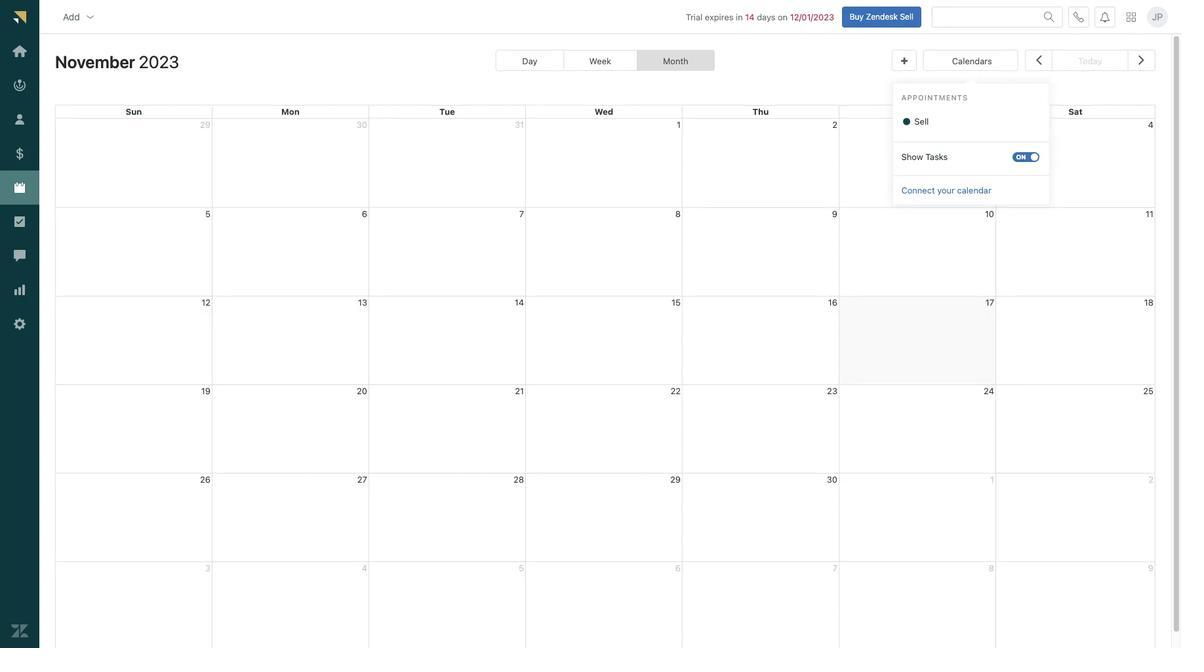 Task type: locate. For each thing, give the bounding box(es) containing it.
sun
[[126, 106, 142, 117]]

connect
[[902, 185, 936, 195]]

zendesk
[[867, 12, 898, 21]]

7
[[520, 208, 524, 219]]

0 vertical spatial 14
[[746, 12, 755, 22]]

29
[[671, 474, 681, 485]]

fri
[[913, 106, 924, 117]]

1 vertical spatial sell
[[913, 116, 929, 127]]

10
[[986, 208, 995, 219]]

calendar
[[958, 185, 992, 195]]

12
[[202, 297, 211, 308]]

1 horizontal spatial 14
[[746, 12, 755, 22]]

sat
[[1069, 106, 1083, 117]]

22
[[671, 386, 681, 396]]

26
[[200, 474, 211, 485]]

tue
[[440, 106, 455, 117]]

your
[[938, 185, 956, 195]]

add button
[[52, 4, 106, 30]]

sell down the appointments
[[913, 116, 929, 127]]

13
[[358, 297, 367, 308]]

2023
[[139, 52, 179, 72]]

connect your calendar
[[902, 185, 992, 195]]

sell right zendesk
[[901, 12, 914, 21]]

on
[[778, 12, 788, 22]]

calendars
[[953, 56, 993, 66]]

14
[[746, 12, 755, 22], [515, 297, 524, 308]]

0 vertical spatial sell
[[901, 12, 914, 21]]

november
[[55, 52, 135, 72]]

connect your calendar link
[[894, 185, 1001, 196]]

15
[[672, 297, 681, 308]]

zendesk image
[[11, 623, 28, 640]]

november 2023
[[55, 52, 179, 72]]

24
[[984, 386, 995, 396]]

2
[[833, 119, 838, 130]]

1
[[677, 119, 681, 130]]

sell
[[901, 12, 914, 21], [913, 116, 929, 127]]

12/01/2023
[[791, 12, 835, 22]]

add
[[63, 11, 80, 22]]

week
[[590, 56, 612, 66]]

9
[[833, 208, 838, 219]]

0 horizontal spatial 14
[[515, 297, 524, 308]]



Task type: describe. For each thing, give the bounding box(es) containing it.
tasks
[[926, 151, 949, 162]]

buy zendesk sell button
[[842, 6, 922, 27]]

in
[[736, 12, 743, 22]]

jp button
[[1148, 6, 1169, 27]]

21
[[515, 386, 524, 396]]

calls image
[[1074, 12, 1085, 22]]

circle image
[[902, 118, 913, 126]]

18
[[1145, 297, 1154, 308]]

23
[[828, 386, 838, 396]]

8
[[676, 208, 681, 219]]

today
[[1079, 56, 1103, 66]]

show
[[902, 151, 924, 162]]

buy
[[850, 12, 864, 21]]

chevron down image
[[85, 12, 96, 22]]

show tasks
[[902, 151, 949, 162]]

11
[[1147, 208, 1154, 219]]

19
[[201, 386, 211, 396]]

1 vertical spatial 14
[[515, 297, 524, 308]]

day
[[523, 56, 538, 66]]

buy zendesk sell
[[850, 12, 914, 21]]

bell image
[[1101, 12, 1111, 22]]

5
[[205, 208, 211, 219]]

zendesk products image
[[1127, 12, 1137, 21]]

jp
[[1153, 11, 1164, 22]]

search image
[[1045, 12, 1055, 22]]

sell inside button
[[901, 12, 914, 21]]

20
[[357, 386, 367, 396]]

expires
[[705, 12, 734, 22]]

trial expires in 14 days on 12/01/2023
[[686, 12, 835, 22]]

25
[[1144, 386, 1154, 396]]

trial
[[686, 12, 703, 22]]

appointments
[[902, 93, 969, 101]]

30
[[827, 474, 838, 485]]

days
[[757, 12, 776, 22]]

6
[[362, 208, 367, 219]]

angle left image
[[1036, 51, 1043, 68]]

thu
[[753, 106, 769, 117]]

16
[[829, 297, 838, 308]]

27
[[358, 474, 367, 485]]

4
[[1149, 119, 1154, 130]]

wed
[[595, 106, 614, 117]]

angle right image
[[1139, 51, 1145, 68]]

mon
[[282, 106, 300, 117]]

plus image
[[902, 57, 908, 66]]

17
[[986, 297, 995, 308]]

28
[[514, 474, 524, 485]]



Task type: vqa. For each thing, say whether or not it's contained in the screenshot.


